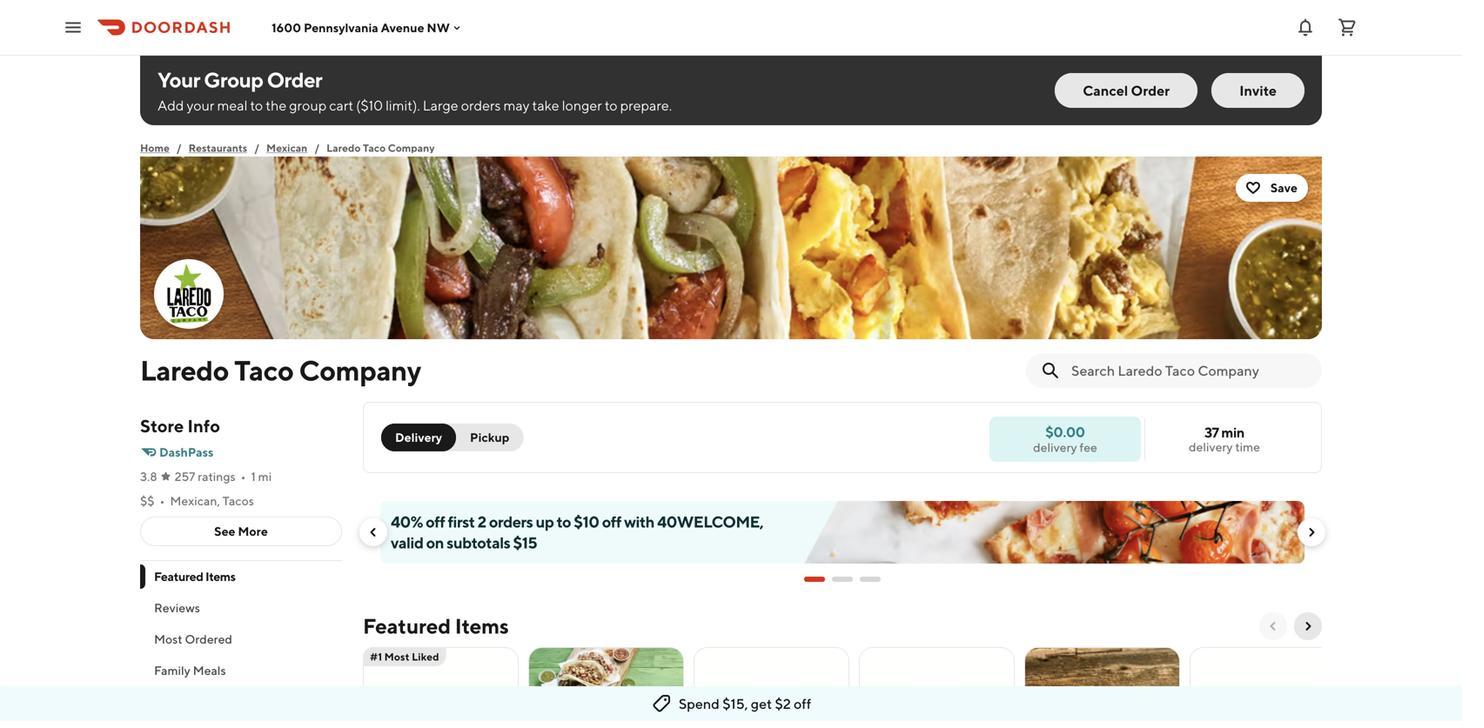 Task type: vqa. For each thing, say whether or not it's contained in the screenshot.
Pennsylvania
yes



Task type: describe. For each thing, give the bounding box(es) containing it.
restaurants link
[[189, 139, 247, 157]]

half dozen tacos image
[[529, 648, 683, 722]]

take
[[532, 97, 559, 114]]

avenue
[[381, 20, 424, 35]]

meals
[[193, 664, 226, 678]]

home link
[[140, 139, 170, 157]]

save
[[1271, 181, 1298, 195]]

0 vertical spatial taco
[[363, 142, 386, 154]]

0 vertical spatial company
[[388, 142, 435, 154]]

0 horizontal spatial featured
[[154, 570, 203, 584]]

0 horizontal spatial •
[[160, 494, 165, 508]]

most ordered
[[154, 632, 232, 647]]

37
[[1205, 424, 1219, 441]]

cart
[[329, 97, 354, 114]]

tacos
[[223, 494, 254, 508]]

1 vertical spatial next button of carousel image
[[1301, 620, 1315, 634]]

up
[[536, 513, 554, 531]]

Delivery radio
[[381, 424, 456, 452]]

$15,
[[723, 696, 748, 713]]

3.8
[[140, 470, 157, 484]]

257 ratings •
[[175, 470, 246, 484]]

1 vertical spatial taco
[[234, 354, 294, 387]]

pickup
[[470, 430, 510, 445]]

laredo bowl image
[[364, 648, 518, 722]]

0 vertical spatial previous button of carousel image
[[366, 526, 380, 540]]

2 / from the left
[[254, 142, 259, 154]]

2
[[478, 513, 486, 531]]

laredo taco company
[[140, 354, 421, 387]]

3 / from the left
[[315, 142, 320, 154]]

order inside button
[[1131, 82, 1170, 99]]

beef fajita quesadilla image
[[860, 648, 1014, 722]]

$$ • mexican, tacos
[[140, 494, 254, 508]]

nw
[[427, 20, 450, 35]]

valid
[[391, 534, 424, 552]]

37 min delivery time
[[1189, 424, 1261, 454]]

most ordered button
[[140, 624, 342, 656]]

large
[[423, 97, 459, 114]]

$0.00 delivery fee
[[1033, 424, 1098, 455]]

2 horizontal spatial off
[[794, 696, 811, 713]]

may
[[504, 97, 530, 114]]

0 horizontal spatial items
[[205, 570, 236, 584]]

40% off first 2 orders up to $10 off with 40welcome, valid on subtotals $15
[[391, 513, 764, 552]]

reviews
[[154, 601, 200, 615]]

1 horizontal spatial laredo
[[327, 142, 361, 154]]

liked
[[412, 651, 439, 663]]

longer
[[562, 97, 602, 114]]

orders inside 40% off first 2 orders up to $10 off with 40welcome, valid on subtotals $15
[[489, 513, 533, 531]]

1 horizontal spatial off
[[602, 513, 621, 531]]

order inside your group order add your meal to the group cart ($10 limit). large orders may take longer to prepare.
[[267, 67, 322, 92]]

on
[[426, 534, 444, 552]]

time
[[1236, 440, 1261, 454]]

1600 pennsylvania avenue nw
[[272, 20, 450, 35]]

store info
[[140, 416, 220, 437]]

open menu image
[[63, 17, 84, 38]]

1
[[251, 470, 256, 484]]

group
[[289, 97, 327, 114]]

#1
[[370, 651, 382, 663]]

prepare.
[[620, 97, 672, 114]]

mexican
[[266, 142, 308, 154]]

cancel
[[1083, 82, 1128, 99]]

mi
[[258, 470, 272, 484]]

delivery
[[395, 430, 442, 445]]

first
[[448, 513, 475, 531]]

0 items, open order cart image
[[1337, 17, 1358, 38]]

Pickup radio
[[446, 424, 524, 452]]

save button
[[1236, 174, 1308, 202]]

($10
[[356, 97, 383, 114]]

1 mi
[[251, 470, 272, 484]]

orders inside your group order add your meal to the group cart ($10 limit). large orders may take longer to prepare.
[[461, 97, 501, 114]]

1600
[[272, 20, 301, 35]]

the
[[266, 97, 287, 114]]



Task type: locate. For each thing, give the bounding box(es) containing it.
delivery left fee
[[1033, 440, 1077, 455]]

257
[[175, 470, 195, 484]]

2 horizontal spatial /
[[315, 142, 320, 154]]

orders
[[461, 97, 501, 114], [489, 513, 533, 531]]

mexican link
[[266, 139, 308, 157]]

• left 1
[[241, 470, 246, 484]]

featured up the reviews
[[154, 570, 203, 584]]

laredo down cart at the left top
[[327, 142, 361, 154]]

cancel order button
[[1055, 73, 1198, 108]]

dashpass
[[159, 445, 214, 460]]

40%
[[391, 513, 423, 531]]

0 vertical spatial items
[[205, 570, 236, 584]]

off right $10
[[602, 513, 621, 531]]

1 vertical spatial company
[[299, 354, 421, 387]]

1 horizontal spatial items
[[455, 614, 509, 639]]

most inside the most ordered button
[[154, 632, 182, 647]]

$15
[[513, 534, 537, 552]]

half chicken plate image
[[1025, 648, 1180, 722]]

see
[[214, 524, 236, 539]]

0 horizontal spatial to
[[250, 97, 263, 114]]

off up on at the left bottom of page
[[426, 513, 445, 531]]

limit).
[[386, 97, 420, 114]]

family meals
[[154, 664, 226, 678]]

1 vertical spatial featured items
[[363, 614, 509, 639]]

1 horizontal spatial to
[[557, 513, 571, 531]]

info
[[188, 416, 220, 437]]

delivery inside 37 min delivery time
[[1189, 440, 1233, 454]]

1 horizontal spatial order
[[1131, 82, 1170, 99]]

1 vertical spatial items
[[455, 614, 509, 639]]

pennsylvania
[[304, 20, 378, 35]]

previous button of carousel image left 40%
[[366, 526, 380, 540]]

restaurants
[[189, 142, 247, 154]]

0 horizontal spatial off
[[426, 513, 445, 531]]

1 horizontal spatial /
[[254, 142, 259, 154]]

your
[[158, 67, 200, 92]]

0 horizontal spatial laredo
[[140, 354, 229, 387]]

most
[[154, 632, 182, 647], [384, 651, 410, 663]]

1 vertical spatial previous button of carousel image
[[1267, 620, 1281, 634]]

1 horizontal spatial featured
[[363, 614, 451, 639]]

featured items
[[154, 570, 236, 584], [363, 614, 509, 639]]

items up 'laredo bowl' image in the left bottom of the page
[[455, 614, 509, 639]]

reviews button
[[140, 593, 342, 624]]

/ right mexican in the left of the page
[[315, 142, 320, 154]]

notification bell image
[[1295, 17, 1316, 38]]

1 horizontal spatial delivery
[[1189, 440, 1233, 454]]

0 vertical spatial featured
[[154, 570, 203, 584]]

0 vertical spatial •
[[241, 470, 246, 484]]

next button of carousel image
[[1305, 526, 1319, 540], [1301, 620, 1315, 634]]

family
[[154, 664, 190, 678]]

laredo
[[327, 142, 361, 154], [140, 354, 229, 387]]

$2
[[775, 696, 791, 713]]

orders left may
[[461, 97, 501, 114]]

featured up the #1 most liked
[[363, 614, 451, 639]]

featured items up liked
[[363, 614, 509, 639]]

$10
[[574, 513, 599, 531]]

1 vertical spatial featured
[[363, 614, 451, 639]]

#1 most liked
[[370, 651, 439, 663]]

group
[[204, 67, 263, 92]]

taco
[[363, 142, 386, 154], [234, 354, 294, 387]]

store
[[140, 416, 184, 437]]

cancel order
[[1083, 82, 1170, 99]]

company
[[388, 142, 435, 154], [299, 354, 421, 387]]

to right longer in the top left of the page
[[605, 97, 618, 114]]

add
[[158, 97, 184, 114]]

0 horizontal spatial delivery
[[1033, 440, 1077, 455]]

0 vertical spatial featured items
[[154, 570, 236, 584]]

0 vertical spatial laredo
[[327, 142, 361, 154]]

mexican,
[[170, 494, 220, 508]]

•
[[241, 470, 246, 484], [160, 494, 165, 508]]

1 horizontal spatial most
[[384, 651, 410, 663]]

0 vertical spatial next button of carousel image
[[1305, 526, 1319, 540]]

1 horizontal spatial •
[[241, 470, 246, 484]]

0 vertical spatial orders
[[461, 97, 501, 114]]

1 horizontal spatial previous button of carousel image
[[1267, 620, 1281, 634]]

off right the $2
[[794, 696, 811, 713]]

home / restaurants / mexican / laredo taco company
[[140, 142, 435, 154]]

featured items up the reviews
[[154, 570, 236, 584]]

min
[[1222, 424, 1245, 441]]

to right "up"
[[557, 513, 571, 531]]

to left the
[[250, 97, 263, 114]]

$0.00
[[1046, 424, 1085, 440]]

order right 'cancel' on the right of the page
[[1131, 82, 1170, 99]]

40welcome,
[[657, 513, 764, 531]]

/ left mexican link
[[254, 142, 259, 154]]

subtotals
[[447, 534, 510, 552]]

laredo taco company image
[[140, 157, 1322, 340], [156, 261, 222, 327]]

/ right home
[[177, 142, 182, 154]]

home
[[140, 142, 170, 154]]

laredo up store info
[[140, 354, 229, 387]]

0 horizontal spatial taco
[[234, 354, 294, 387]]

meal
[[217, 97, 248, 114]]

see more
[[214, 524, 268, 539]]

Item Search search field
[[1072, 361, 1308, 380]]

1 horizontal spatial featured items
[[363, 614, 509, 639]]

items
[[205, 570, 236, 584], [455, 614, 509, 639]]

to for first
[[557, 513, 571, 531]]

more
[[238, 524, 268, 539]]

see more button
[[141, 518, 341, 546]]

to
[[250, 97, 263, 114], [605, 97, 618, 114], [557, 513, 571, 531]]

to for order
[[250, 97, 263, 114]]

with
[[624, 513, 655, 531]]

0 vertical spatial most
[[154, 632, 182, 647]]

beef fajita plate image
[[695, 648, 849, 722]]

#1 most liked button
[[363, 648, 519, 722]]

carnitas plate image
[[1191, 648, 1345, 722]]

• right $$
[[160, 494, 165, 508]]

delivery inside $0.00 delivery fee
[[1033, 440, 1077, 455]]

1 vertical spatial •
[[160, 494, 165, 508]]

orders up $15
[[489, 513, 533, 531]]

featured
[[154, 570, 203, 584], [363, 614, 451, 639]]

spend
[[679, 696, 720, 713]]

fee
[[1080, 440, 1098, 455]]

invite
[[1240, 82, 1277, 99]]

previous button of carousel image up carnitas plate image
[[1267, 620, 1281, 634]]

1 vertical spatial most
[[384, 651, 410, 663]]

select promotional banner element
[[804, 564, 881, 595]]

1 / from the left
[[177, 142, 182, 154]]

most right #1
[[384, 651, 410, 663]]

featured items heading
[[363, 613, 509, 641]]

delivery left time
[[1189, 440, 1233, 454]]

get
[[751, 696, 772, 713]]

to inside 40% off first 2 orders up to $10 off with 40welcome, valid on subtotals $15
[[557, 513, 571, 531]]

1 horizontal spatial taco
[[363, 142, 386, 154]]

$$
[[140, 494, 155, 508]]

items up reviews button
[[205, 570, 236, 584]]

items inside heading
[[455, 614, 509, 639]]

0 horizontal spatial previous button of carousel image
[[366, 526, 380, 540]]

ordered
[[185, 632, 232, 647]]

family meals button
[[140, 656, 342, 687]]

0 horizontal spatial featured items
[[154, 570, 236, 584]]

0 horizontal spatial most
[[154, 632, 182, 647]]

most inside '#1 most liked' button
[[384, 651, 410, 663]]

delivery
[[1189, 440, 1233, 454], [1033, 440, 1077, 455]]

your group order add your meal to the group cart ($10 limit). large orders may take longer to prepare.
[[158, 67, 672, 114]]

order up group
[[267, 67, 322, 92]]

invite button
[[1212, 73, 1305, 108]]

2 horizontal spatial to
[[605, 97, 618, 114]]

order methods option group
[[381, 424, 524, 452]]

most up family
[[154, 632, 182, 647]]

1 vertical spatial orders
[[489, 513, 533, 531]]

0 horizontal spatial /
[[177, 142, 182, 154]]

your
[[187, 97, 215, 114]]

ratings
[[198, 470, 236, 484]]

featured inside featured items heading
[[363, 614, 451, 639]]

/
[[177, 142, 182, 154], [254, 142, 259, 154], [315, 142, 320, 154]]

0 horizontal spatial order
[[267, 67, 322, 92]]

previous button of carousel image
[[366, 526, 380, 540], [1267, 620, 1281, 634]]

spend $15, get $2 off
[[679, 696, 811, 713]]

1600 pennsylvania avenue nw button
[[272, 20, 464, 35]]

order
[[267, 67, 322, 92], [1131, 82, 1170, 99]]

1 vertical spatial laredo
[[140, 354, 229, 387]]



